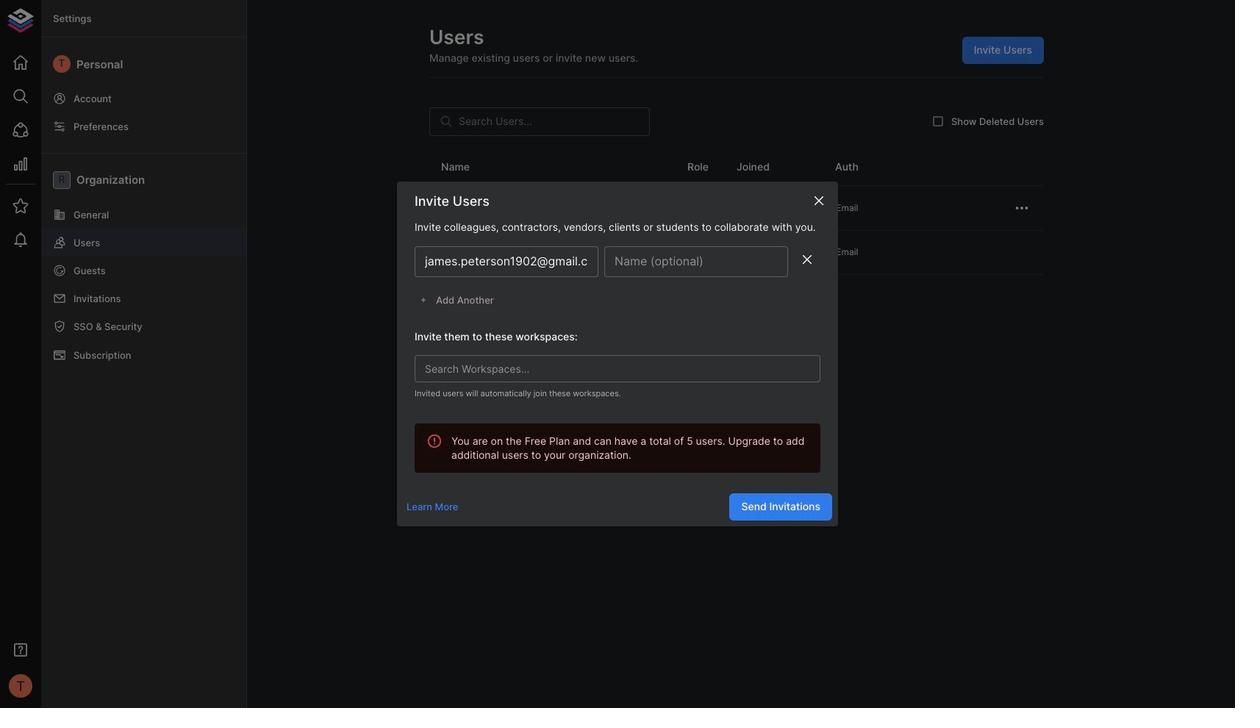 Task type: vqa. For each thing, say whether or not it's contained in the screenshot.
name (optional) text box
yes



Task type: describe. For each thing, give the bounding box(es) containing it.
Search Workspaces... text field
[[419, 360, 792, 378]]



Task type: locate. For each thing, give the bounding box(es) containing it.
Email Address text field
[[415, 246, 598, 277]]

dialog
[[397, 182, 838, 526]]

Name (optional) text field
[[604, 246, 788, 277]]

Search Users... text field
[[459, 107, 650, 136]]

alert
[[415, 423, 821, 473]]



